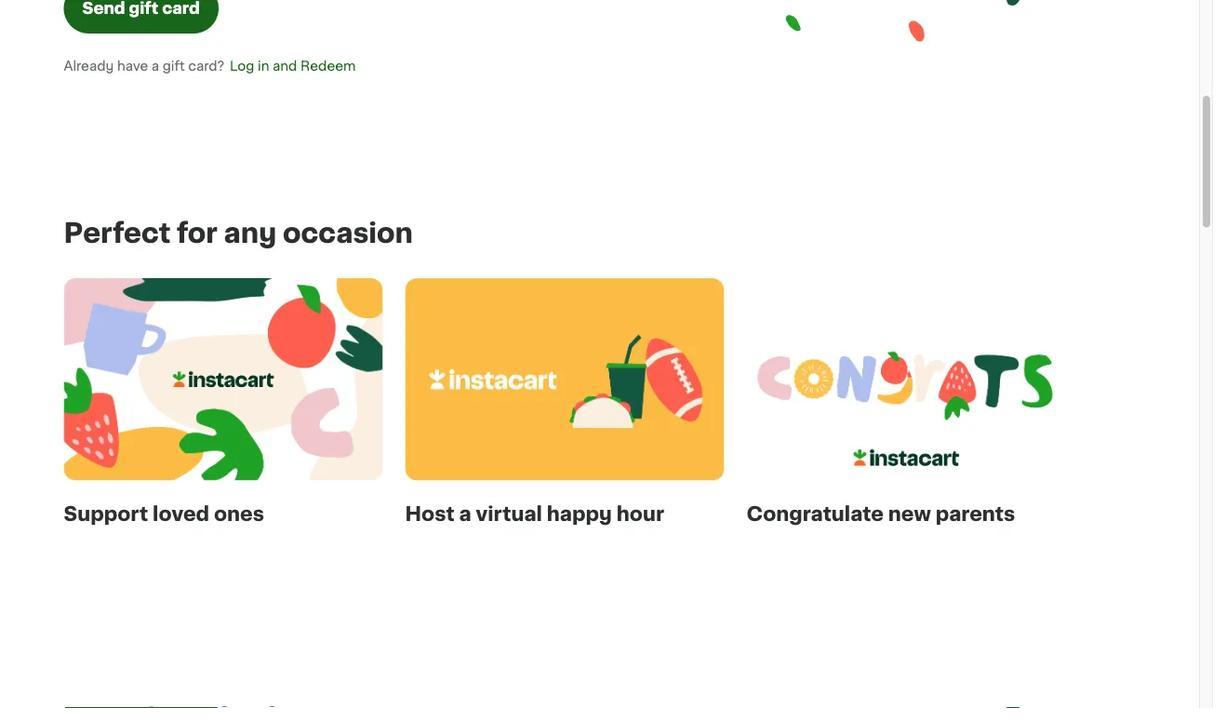 Task type: vqa. For each thing, say whether or not it's contained in the screenshot.
the of inside "Nintendo of America 045496596439 Nintendo Switch Animal Crossing: New Horizons"
no



Task type: locate. For each thing, give the bounding box(es) containing it.
1 horizontal spatial gift
[[163, 60, 185, 73]]

card
[[162, 0, 200, 16]]

new
[[888, 504, 931, 524]]

host a virtual happy hour
[[405, 504, 664, 524]]

happy
[[547, 504, 612, 524]]

card?
[[188, 60, 224, 73]]

perfect
[[64, 220, 171, 247]]

gift left card?
[[163, 60, 185, 73]]

loved
[[153, 504, 209, 524]]

support
[[64, 504, 148, 524]]

host
[[405, 504, 455, 524]]

0 horizontal spatial gift
[[129, 0, 158, 16]]

send gift card
[[82, 0, 200, 16]]

perfect for any occasion
[[64, 220, 413, 247]]

already have a gift card? log in and redeem
[[64, 60, 356, 73]]

congratulate new parents
[[747, 504, 1015, 524]]

gift left card in the left of the page
[[129, 0, 158, 16]]

congratulate
[[747, 504, 884, 524]]

and
[[273, 60, 297, 73]]

ones
[[214, 504, 264, 524]]

a
[[152, 60, 159, 73], [459, 504, 471, 524]]

host a virtual happy hour image
[[405, 278, 724, 480]]

gift
[[129, 0, 158, 16], [163, 60, 185, 73]]

1 horizontal spatial a
[[459, 504, 471, 524]]

log
[[230, 60, 254, 73]]

a right have
[[152, 60, 159, 73]]

0 vertical spatial gift
[[129, 0, 158, 16]]

0 vertical spatial a
[[152, 60, 159, 73]]

support loved ones
[[64, 504, 264, 524]]

1 vertical spatial a
[[459, 504, 471, 524]]

a right the host
[[459, 504, 471, 524]]

1 vertical spatial gift
[[163, 60, 185, 73]]



Task type: describe. For each thing, give the bounding box(es) containing it.
redeem
[[301, 60, 356, 73]]

for
[[177, 220, 218, 247]]

support loved ones image
[[64, 278, 383, 480]]

log in and redeem button
[[224, 56, 361, 76]]

0 horizontal spatial a
[[152, 60, 159, 73]]

send gift card button
[[64, 0, 218, 33]]

congratulate new parents image
[[747, 278, 1066, 480]]

parents
[[936, 504, 1015, 524]]

virtual
[[476, 504, 542, 524]]

have
[[117, 60, 148, 73]]

any
[[224, 220, 277, 247]]

in
[[258, 60, 269, 73]]

gift inside button
[[129, 0, 158, 16]]

occasion
[[283, 220, 413, 247]]

send
[[82, 0, 125, 16]]

already
[[64, 60, 114, 73]]

hour
[[617, 504, 664, 524]]



